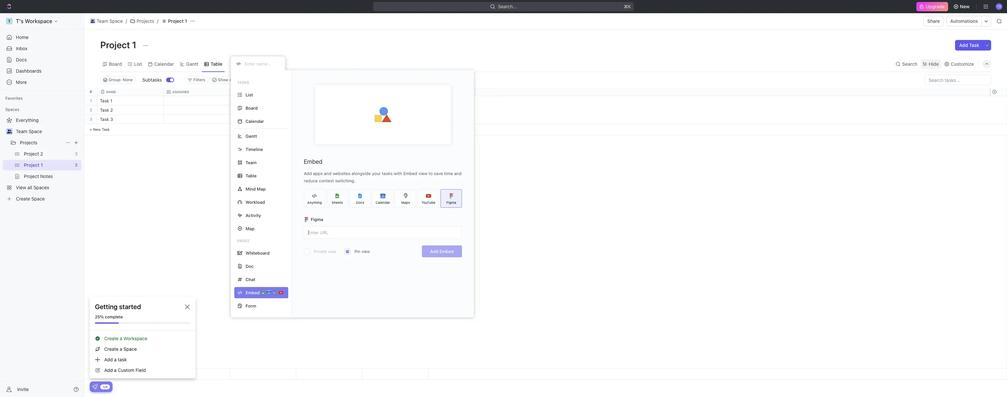 Task type: describe. For each thing, give the bounding box(es) containing it.
anything
[[307, 201, 322, 205]]

complete
[[105, 315, 123, 320]]

a for custom
[[114, 368, 117, 374]]

custom
[[118, 368, 134, 374]]

view for pin view
[[361, 250, 370, 254]]

dashboards
[[16, 68, 42, 74]]

press space to select this row. row containing 3
[[84, 115, 98, 124]]

‎task for ‎task 1
[[100, 98, 109, 104]]

to for ‎task 2
[[234, 108, 239, 113]]

create a workspace
[[104, 336, 147, 342]]

grid containing ‎task 1
[[84, 88, 1007, 381]]

alongside
[[351, 171, 371, 176]]

add for add apps and websites alongside your tasks with embed view to save time and reduce context switching.
[[304, 171, 312, 176]]

home link
[[3, 32, 81, 43]]

show
[[218, 77, 228, 82]]

1 horizontal spatial table
[[246, 173, 257, 179]]

Enter name... field
[[244, 61, 280, 67]]

25% complete
[[95, 315, 123, 320]]

gantt link
[[185, 59, 198, 69]]

mind map
[[246, 186, 266, 192]]

add a custom field
[[104, 368, 146, 374]]

closed
[[229, 77, 242, 82]]

0 horizontal spatial 3
[[90, 117, 92, 121]]

0 vertical spatial board
[[109, 61, 122, 67]]

25%
[[95, 315, 104, 320]]

0 horizontal spatial team space link
[[16, 126, 80, 137]]

view for private view
[[328, 250, 336, 254]]

2 horizontal spatial space
[[123, 347, 137, 352]]

docs link
[[3, 55, 81, 65]]

a for task
[[114, 357, 117, 363]]

space inside tree
[[29, 129, 42, 134]]

press space to select this row. row containing 2
[[84, 106, 98, 115]]

docs inside docs link
[[16, 57, 27, 63]]

create for create a space
[[104, 347, 118, 352]]

save
[[434, 171, 443, 176]]

activity
[[246, 213, 261, 218]]

‎task 1
[[100, 98, 112, 104]]

add for add embed
[[430, 249, 438, 254]]

maps
[[401, 201, 410, 205]]

to do cell for task 3
[[230, 115, 296, 124]]

1/4
[[103, 385, 108, 389]]

search
[[902, 61, 917, 67]]

workload
[[246, 200, 265, 205]]

press space to select this row. row containing 1
[[84, 96, 98, 106]]

Enter URL text field
[[304, 227, 462, 239]]

projects link inside tree
[[20, 138, 63, 148]]

add for add a custom field
[[104, 368, 113, 374]]

0 vertical spatial list
[[134, 61, 142, 67]]

youtube
[[422, 201, 435, 205]]

customize
[[951, 61, 974, 67]]

#
[[90, 89, 92, 94]]

new for new
[[960, 4, 970, 9]]

customize button
[[942, 59, 976, 69]]

to do for ‎task 2
[[234, 108, 246, 113]]

0 vertical spatial embed
[[304, 159, 322, 165]]

search button
[[894, 59, 919, 69]]

inbox
[[16, 46, 27, 51]]

‎task 2
[[100, 108, 113, 113]]

onboarding checklist button element
[[92, 385, 98, 390]]

0 vertical spatial map
[[257, 186, 266, 192]]

task
[[118, 357, 127, 363]]

table link
[[209, 59, 222, 69]]

favorites
[[5, 96, 23, 101]]

1 horizontal spatial team
[[97, 18, 108, 24]]

workspace
[[123, 336, 147, 342]]

task inside row group
[[100, 117, 109, 122]]

press space to select this row. row containing ‎task 2
[[98, 106, 429, 116]]

started
[[119, 303, 141, 311]]

create a space
[[104, 347, 137, 352]]

your
[[372, 171, 381, 176]]

dashboards link
[[3, 66, 81, 76]]

add task button
[[955, 40, 983, 51]]

search...
[[498, 4, 517, 9]]

1 horizontal spatial board
[[246, 105, 258, 111]]

upgrade
[[926, 4, 945, 9]]

sidebar navigation
[[0, 13, 84, 398]]

view inside add apps and websites alongside your tasks with embed view to save time and reduce context switching.
[[418, 171, 428, 176]]

1 vertical spatial docs
[[356, 201, 364, 205]]

do for ‎task 2
[[240, 108, 246, 113]]

add a task
[[104, 357, 127, 363]]

2 vertical spatial team
[[246, 160, 257, 165]]

getting
[[95, 303, 118, 311]]

hide
[[929, 61, 939, 67]]

private
[[314, 250, 327, 254]]

inbox link
[[3, 43, 81, 54]]

spaces
[[5, 107, 19, 112]]

add embed button
[[422, 246, 462, 258]]

0 vertical spatial calendar
[[154, 61, 174, 67]]

embed inside add apps and websites alongside your tasks with embed view to save time and reduce context switching.
[[403, 171, 417, 176]]

Search tasks... text field
[[925, 75, 991, 85]]

add task
[[959, 42, 979, 48]]

project 1 link
[[160, 17, 189, 25]]

share button
[[923, 16, 944, 26]]

hide button
[[921, 59, 941, 69]]

mind
[[246, 186, 256, 192]]

to do cell for ‎task 2
[[230, 106, 296, 115]]

0 vertical spatial project
[[168, 18, 184, 24]]

reduce
[[304, 178, 318, 184]]

a for workspace
[[120, 336, 122, 342]]

home
[[16, 34, 29, 40]]

websites
[[333, 171, 350, 176]]

apps
[[313, 171, 323, 176]]

press space to select this row. row containing task 3
[[98, 115, 429, 125]]

‎task for ‎task 2
[[100, 108, 109, 113]]

automations
[[950, 18, 978, 24]]

add embed
[[430, 249, 454, 254]]



Task type: locate. For each thing, give the bounding box(es) containing it.
1 vertical spatial to do
[[234, 117, 246, 122]]

subtasks button
[[140, 75, 166, 85]]

0 horizontal spatial project 1
[[100, 39, 138, 50]]

team space inside sidebar navigation
[[16, 129, 42, 134]]

2 horizontal spatial team
[[246, 160, 257, 165]]

list down tasks
[[246, 92, 253, 97]]

0 horizontal spatial view
[[328, 250, 336, 254]]

0 vertical spatial task
[[969, 42, 979, 48]]

to do for task 3
[[234, 117, 246, 122]]

1 vertical spatial map
[[246, 226, 254, 231]]

add inside add apps and websites alongside your tasks with embed view to save time and reduce context switching.
[[304, 171, 312, 176]]

docs right the sheets
[[356, 201, 364, 205]]

view left save
[[418, 171, 428, 176]]

do for task 3
[[240, 117, 246, 122]]

calendar link
[[153, 59, 174, 69]]

press space to select this row. row containing ‎task 1
[[98, 96, 429, 107]]

task for new task
[[102, 127, 110, 132]]

task for add task
[[969, 42, 979, 48]]

0 horizontal spatial board
[[109, 61, 122, 67]]

docs down inbox
[[16, 57, 27, 63]]

2 vertical spatial space
[[123, 347, 137, 352]]

1 vertical spatial figma
[[311, 217, 323, 222]]

1 vertical spatial calendar
[[246, 119, 264, 124]]

0 horizontal spatial table
[[211, 61, 222, 67]]

list up subtasks button
[[134, 61, 142, 67]]

1 horizontal spatial list
[[246, 92, 253, 97]]

invite
[[17, 387, 29, 393]]

calendar left maps
[[376, 201, 390, 205]]

share
[[927, 18, 940, 24]]

2 to do from the top
[[234, 117, 246, 122]]

form
[[246, 304, 256, 309]]

‎task up "‎task 2"
[[100, 98, 109, 104]]

0 horizontal spatial new
[[93, 127, 101, 132]]

create
[[104, 336, 118, 342], [104, 347, 118, 352]]

2 to do cell from the top
[[230, 115, 296, 124]]

1
[[185, 18, 187, 24], [132, 39, 136, 50], [110, 98, 112, 104], [90, 99, 92, 103]]

to do cell
[[230, 106, 296, 115], [230, 115, 296, 124]]

tasks
[[382, 171, 393, 176]]

0 vertical spatial project 1
[[168, 18, 187, 24]]

table
[[211, 61, 222, 67], [246, 173, 257, 179]]

2 for 1
[[90, 108, 92, 112]]

1 horizontal spatial gantt
[[246, 134, 257, 139]]

a for space
[[120, 347, 122, 352]]

1 do from the top
[[240, 108, 246, 113]]

1 to do from the top
[[234, 108, 246, 113]]

row group containing 1 2 3
[[84, 96, 98, 136]]

context
[[319, 178, 334, 184]]

2 inside press space to select this row. "row"
[[110, 108, 113, 113]]

1 horizontal spatial view
[[361, 250, 370, 254]]

0 horizontal spatial list
[[134, 61, 142, 67]]

2 do from the top
[[240, 117, 246, 122]]

2 for ‎task
[[110, 108, 113, 113]]

3 left task 3 at top left
[[90, 117, 92, 121]]

tree inside sidebar navigation
[[3, 115, 81, 205]]

1 vertical spatial space
[[29, 129, 42, 134]]

calendar
[[154, 61, 174, 67], [246, 119, 264, 124], [376, 201, 390, 205]]

timeline
[[246, 147, 263, 152]]

0 vertical spatial table
[[211, 61, 222, 67]]

pages
[[237, 239, 249, 243]]

0 vertical spatial team
[[97, 18, 108, 24]]

add
[[959, 42, 968, 48], [304, 171, 312, 176], [430, 249, 438, 254], [104, 357, 113, 363], [104, 368, 113, 374]]

0 vertical spatial team space
[[97, 18, 123, 24]]

projects inside tree
[[20, 140, 37, 146]]

map
[[257, 186, 266, 192], [246, 226, 254, 231]]

new inside button
[[960, 4, 970, 9]]

list
[[134, 61, 142, 67], [246, 92, 253, 97]]

0 vertical spatial figma
[[446, 201, 456, 205]]

new for new task
[[93, 127, 101, 132]]

1 vertical spatial new
[[93, 127, 101, 132]]

1 horizontal spatial team space link
[[88, 17, 124, 25]]

2 ‎task from the top
[[100, 108, 109, 113]]

1 vertical spatial projects
[[20, 140, 37, 146]]

table up show
[[211, 61, 222, 67]]

0 horizontal spatial team space
[[16, 129, 42, 134]]

2 left "‎task 2"
[[90, 108, 92, 112]]

figma right youtube on the bottom left of page
[[446, 201, 456, 205]]

1 horizontal spatial and
[[454, 171, 462, 176]]

0 horizontal spatial projects link
[[20, 138, 63, 148]]

2 horizontal spatial view
[[418, 171, 428, 176]]

2 / from the left
[[157, 18, 158, 24]]

1 vertical spatial table
[[246, 173, 257, 179]]

1 horizontal spatial team space
[[97, 18, 123, 24]]

2 create from the top
[[104, 347, 118, 352]]

2 inside 1 2 3
[[90, 108, 92, 112]]

getting started
[[95, 303, 141, 311]]

map down 'activity'
[[246, 226, 254, 231]]

onboarding checklist button image
[[92, 385, 98, 390]]

list link
[[133, 59, 142, 69]]

favorites button
[[3, 95, 25, 103]]

time
[[444, 171, 453, 176]]

/
[[126, 18, 127, 24], [157, 18, 158, 24]]

task 3
[[100, 117, 113, 122]]

tree containing team space
[[3, 115, 81, 205]]

embed
[[304, 159, 322, 165], [403, 171, 417, 176], [439, 249, 454, 254]]

3 inside press space to select this row. "row"
[[110, 117, 113, 122]]

subtasks
[[142, 77, 162, 83]]

whiteboard
[[246, 251, 269, 256]]

1 horizontal spatial project 1
[[168, 18, 187, 24]]

doc
[[246, 264, 254, 269]]

1 horizontal spatial project
[[168, 18, 184, 24]]

0 horizontal spatial projects
[[20, 140, 37, 146]]

docs
[[16, 57, 27, 63], [356, 201, 364, 205]]

1 horizontal spatial projects link
[[128, 17, 156, 25]]

1 horizontal spatial calendar
[[246, 119, 264, 124]]

0 vertical spatial projects link
[[128, 17, 156, 25]]

do down tasks
[[240, 108, 246, 113]]

1 horizontal spatial figma
[[446, 201, 456, 205]]

user group image inside tree
[[7, 130, 12, 134]]

0 vertical spatial projects
[[137, 18, 154, 24]]

show closed
[[218, 77, 242, 82]]

0 horizontal spatial figma
[[311, 217, 323, 222]]

0 vertical spatial user group image
[[91, 20, 95, 23]]

embed inside button
[[439, 249, 454, 254]]

new
[[960, 4, 970, 9], [93, 127, 101, 132]]

1 horizontal spatial map
[[257, 186, 266, 192]]

grid
[[84, 88, 1007, 381]]

sheets
[[332, 201, 343, 205]]

view right pin
[[361, 250, 370, 254]]

0 vertical spatial gantt
[[186, 61, 198, 67]]

new down task 3 at top left
[[93, 127, 101, 132]]

pin view
[[354, 250, 370, 254]]

0 vertical spatial do
[[240, 108, 246, 113]]

close image
[[185, 305, 190, 310]]

3 down "‎task 2"
[[110, 117, 113, 122]]

0 horizontal spatial embed
[[304, 159, 322, 165]]

user group image
[[91, 20, 95, 23], [7, 130, 12, 134]]

0 vertical spatial space
[[109, 18, 123, 24]]

1 inside 1 2 3
[[90, 99, 92, 103]]

figma down anything
[[311, 217, 323, 222]]

cell
[[164, 96, 230, 105], [230, 96, 296, 105], [296, 96, 362, 105], [164, 106, 230, 115], [296, 106, 362, 115], [164, 115, 230, 124], [296, 115, 362, 124]]

1 horizontal spatial space
[[109, 18, 123, 24]]

space
[[109, 18, 123, 24], [29, 129, 42, 134], [123, 347, 137, 352]]

add for add a task
[[104, 357, 113, 363]]

task up customize
[[969, 42, 979, 48]]

create up add a task on the left
[[104, 347, 118, 352]]

row group containing ‎task 1
[[98, 96, 429, 136]]

2 up task 3 at top left
[[110, 108, 113, 113]]

chat
[[246, 277, 255, 282]]

calendar up subtasks button
[[154, 61, 174, 67]]

map right mind
[[257, 186, 266, 192]]

0 horizontal spatial /
[[126, 18, 127, 24]]

1 horizontal spatial /
[[157, 18, 158, 24]]

0 horizontal spatial gantt
[[186, 61, 198, 67]]

2
[[110, 108, 113, 113], [90, 108, 92, 112]]

do up timeline
[[240, 117, 246, 122]]

gantt left 'table' link
[[186, 61, 198, 67]]

2 vertical spatial calendar
[[376, 201, 390, 205]]

field
[[136, 368, 146, 374]]

1 / from the left
[[126, 18, 127, 24]]

view button
[[231, 56, 252, 72]]

view
[[239, 61, 250, 67]]

0 vertical spatial ‎task
[[100, 98, 109, 104]]

0 horizontal spatial and
[[324, 171, 331, 176]]

⌘k
[[624, 4, 631, 9]]

project 1
[[168, 18, 187, 24], [100, 39, 138, 50]]

do
[[240, 108, 246, 113], [240, 117, 246, 122]]

task inside button
[[969, 42, 979, 48]]

0 horizontal spatial 2
[[90, 108, 92, 112]]

with
[[394, 171, 402, 176]]

1 vertical spatial team
[[16, 129, 27, 134]]

figma
[[446, 201, 456, 205], [311, 217, 323, 222]]

switching.
[[335, 178, 355, 184]]

create for create a workspace
[[104, 336, 118, 342]]

to
[[234, 108, 239, 113], [234, 117, 239, 122], [429, 171, 433, 176]]

a down add a task on the left
[[114, 368, 117, 374]]

calendar up timeline
[[246, 119, 264, 124]]

0 vertical spatial to do
[[234, 108, 246, 113]]

1 vertical spatial team space link
[[16, 126, 80, 137]]

2 vertical spatial embed
[[439, 249, 454, 254]]

upgrade link
[[917, 2, 948, 11]]

to inside add apps and websites alongside your tasks with embed view to save time and reduce context switching.
[[429, 171, 433, 176]]

0 horizontal spatial map
[[246, 226, 254, 231]]

1 vertical spatial project 1
[[100, 39, 138, 50]]

view
[[418, 171, 428, 176], [328, 250, 336, 254], [361, 250, 370, 254]]

1 vertical spatial user group image
[[7, 130, 12, 134]]

2 horizontal spatial calendar
[[376, 201, 390, 205]]

projects link
[[128, 17, 156, 25], [20, 138, 63, 148]]

0 vertical spatial docs
[[16, 57, 27, 63]]

1 horizontal spatial 2
[[110, 108, 113, 113]]

1 vertical spatial board
[[246, 105, 258, 111]]

1 to do cell from the top
[[230, 106, 296, 115]]

‎task down ‎task 1
[[100, 108, 109, 113]]

1 2 3
[[90, 99, 92, 121]]

add for add task
[[959, 42, 968, 48]]

add apps and websites alongside your tasks with embed view to save time and reduce context switching.
[[304, 171, 462, 184]]

1 vertical spatial to do cell
[[230, 115, 296, 124]]

team inside tree
[[16, 129, 27, 134]]

1 create from the top
[[104, 336, 118, 342]]

view right the "private"
[[328, 250, 336, 254]]

private view
[[314, 250, 336, 254]]

board left list link at the left top of page
[[109, 61, 122, 67]]

a left the task
[[114, 357, 117, 363]]

1 vertical spatial task
[[100, 117, 109, 122]]

1 vertical spatial do
[[240, 117, 246, 122]]

0 vertical spatial to do cell
[[230, 106, 296, 115]]

press space to select this row. row
[[84, 96, 98, 106], [98, 96, 429, 107], [84, 106, 98, 115], [98, 106, 429, 116], [84, 115, 98, 124], [98, 115, 429, 125], [98, 369, 429, 381]]

and
[[324, 171, 331, 176], [454, 171, 462, 176]]

2 vertical spatial to
[[429, 171, 433, 176]]

0 horizontal spatial user group image
[[7, 130, 12, 134]]

a up the create a space
[[120, 336, 122, 342]]

1 horizontal spatial user group image
[[91, 20, 95, 23]]

1 vertical spatial embed
[[403, 171, 417, 176]]

‎task
[[100, 98, 109, 104], [100, 108, 109, 113]]

board link
[[108, 59, 122, 69]]

and right time
[[454, 171, 462, 176]]

view button
[[231, 59, 252, 69]]

0 horizontal spatial project
[[100, 39, 130, 50]]

1 horizontal spatial embed
[[403, 171, 417, 176]]

row group
[[84, 96, 98, 136], [98, 96, 429, 136], [990, 96, 1007, 136], [990, 369, 1007, 380]]

0 vertical spatial new
[[960, 4, 970, 9]]

gantt inside "link"
[[186, 61, 198, 67]]

gantt up timeline
[[246, 134, 257, 139]]

automations button
[[947, 16, 981, 26]]

tree
[[3, 115, 81, 205]]

a up the task
[[120, 347, 122, 352]]

new button
[[951, 1, 974, 12]]

board down tasks
[[246, 105, 258, 111]]

new task
[[93, 127, 110, 132]]

pin
[[354, 250, 360, 254]]

new up automations
[[960, 4, 970, 9]]

1 vertical spatial to
[[234, 117, 239, 122]]

project
[[168, 18, 184, 24], [100, 39, 130, 50]]

0 vertical spatial create
[[104, 336, 118, 342]]

a
[[120, 336, 122, 342], [120, 347, 122, 352], [114, 357, 117, 363], [114, 368, 117, 374]]

1 vertical spatial projects link
[[20, 138, 63, 148]]

1 ‎task from the top
[[100, 98, 109, 104]]

row
[[98, 88, 429, 96]]

to for task 3
[[234, 117, 239, 122]]

1 vertical spatial ‎task
[[100, 108, 109, 113]]

task down "‎task 2"
[[100, 117, 109, 122]]

2 horizontal spatial embed
[[439, 249, 454, 254]]

1 horizontal spatial docs
[[356, 201, 364, 205]]

0 horizontal spatial space
[[29, 129, 42, 134]]

create up the create a space
[[104, 336, 118, 342]]

tasks
[[237, 80, 249, 85]]

gantt
[[186, 61, 198, 67], [246, 134, 257, 139]]

table up mind
[[246, 173, 257, 179]]

1 horizontal spatial projects
[[137, 18, 154, 24]]

0 vertical spatial to
[[234, 108, 239, 113]]

1 and from the left
[[324, 171, 331, 176]]

show closed button
[[210, 76, 245, 84]]

team space
[[97, 18, 123, 24], [16, 129, 42, 134]]

2 vertical spatial task
[[102, 127, 110, 132]]

2 and from the left
[[454, 171, 462, 176]]

1 vertical spatial create
[[104, 347, 118, 352]]

and up context
[[324, 171, 331, 176]]

task down task 3 at top left
[[102, 127, 110, 132]]

1 vertical spatial team space
[[16, 129, 42, 134]]

1 vertical spatial list
[[246, 92, 253, 97]]



Task type: vqa. For each thing, say whether or not it's contained in the screenshot.
Search... button
no



